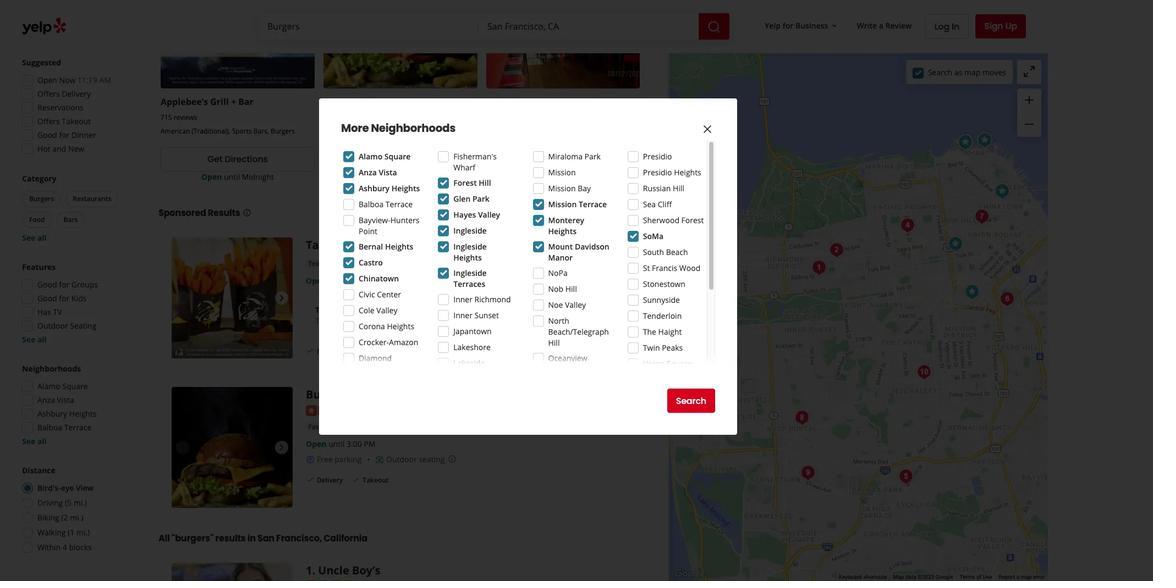 Task type: locate. For each thing, give the bounding box(es) containing it.
1 vertical spatial 4.5 star rating image
[[306, 405, 365, 416]]

0 vertical spatial 4.5 star rating image
[[323, 114, 383, 125]]

1 horizontal spatial food
[[324, 423, 340, 432]]

map
[[893, 574, 904, 580]]

2 ingleside from the top
[[453, 242, 487, 252]]

0 vertical spatial offers
[[37, 89, 60, 99]]

2 presidio from the top
[[643, 167, 672, 178]]

ashbury heights inside more neighborhoods dialog
[[359, 183, 420, 194]]

search inside button
[[676, 395, 706, 407]]

anza inside more neighborhoods dialog
[[359, 167, 377, 178]]

0 vertical spatial park
[[585, 151, 601, 162]]

good down "features"
[[37, 279, 57, 290]]

ingleside
[[453, 226, 487, 236], [453, 242, 487, 252], [453, 268, 487, 278]]

burgers button down category
[[22, 191, 61, 207]]

1 horizontal spatial order now
[[540, 153, 586, 166]]

slideshow element for taco bell
[[172, 237, 293, 358]]

yelp for business
[[765, 20, 828, 31]]

offers up the reservations
[[37, 89, 60, 99]]

16 checkmark v2 image down parking
[[352, 476, 361, 485]]

1 vertical spatial inner
[[453, 310, 473, 321]]

outdoor seating
[[37, 321, 96, 331]]

$ button
[[24, 20, 52, 37]]

0 vertical spatial delivery
[[62, 89, 91, 99]]

bun appétit link up more
[[323, 96, 376, 108]]

0 vertical spatial mi.)
[[74, 498, 87, 508]]

2 vertical spatial good
[[37, 293, 57, 304]]

(2
[[400, 113, 407, 123], [61, 513, 68, 523]]

data
[[905, 574, 916, 580]]

0 vertical spatial tenderloin
[[413, 259, 452, 269]]

mi.) up (1
[[70, 513, 83, 523]]

0 horizontal spatial anza vista
[[37, 395, 74, 405]]

mi.) for biking (2 mi.)
[[70, 513, 83, 523]]

0 horizontal spatial anza
[[37, 395, 55, 405]]

16 info v2 image
[[242, 208, 251, 217]]

1 horizontal spatial order
[[540, 153, 565, 166]]

1 horizontal spatial ashbury
[[359, 183, 390, 194]]

hidden spot exl image
[[895, 466, 917, 488]]

pm up bay
[[588, 171, 600, 182]]

alamo square inside group
[[37, 381, 88, 392]]

delivery down free in the bottom of the page
[[317, 476, 343, 485]]

open
[[37, 75, 57, 85], [201, 171, 222, 182], [366, 171, 386, 182], [526, 171, 547, 182], [306, 275, 326, 286], [306, 439, 326, 449]]

order now link down more neighborhoods
[[323, 147, 477, 171]]

1 horizontal spatial (2
[[400, 113, 407, 123]]

delivery down open now 11:19 am
[[62, 89, 91, 99]]

(2 up walking (1 mi.)
[[61, 513, 68, 523]]

ingleside up terraces
[[453, 268, 487, 278]]

1 see from the top
[[22, 233, 35, 243]]

fast food button
[[306, 422, 342, 433]]

stonestown
[[643, 279, 685, 289]]

for right yelp
[[783, 20, 793, 31]]

presidio up presidio heights
[[643, 151, 672, 162]]

16 checkmark v2 image down '16 parking v2' image
[[306, 476, 315, 485]]

appétit up more
[[343, 96, 376, 108]]

anza vista inside group
[[37, 395, 74, 405]]

0 vertical spatial alamo square
[[359, 151, 411, 162]]

and
[[52, 144, 66, 154]]

the butcher shop by niku steakhouse image
[[996, 288, 1018, 310]]

food button
[[22, 212, 52, 228]]

presidio
[[643, 151, 672, 162], [643, 167, 672, 178]]

until down mex at top
[[328, 275, 345, 286]]

appétit down diamond heights
[[331, 387, 372, 402]]

2 order from the left
[[540, 153, 565, 166]]

for down good for groups
[[59, 293, 69, 304]]

japantown
[[453, 326, 492, 337]]

search image
[[707, 20, 721, 33]]

group containing features
[[19, 262, 136, 345]]

0 vertical spatial burgers button
[[22, 191, 61, 207]]

$
[[36, 24, 40, 33]]

see all button down the food button
[[22, 233, 47, 243]]

burgers link
[[379, 258, 409, 269]]

0 vertical spatial alamo
[[359, 151, 382, 162]]

all up distance
[[37, 436, 47, 447]]

a for report
[[1016, 574, 1019, 580]]

balboa terrace
[[359, 199, 413, 210], [37, 422, 91, 433]]

0 vertical spatial see
[[22, 233, 35, 243]]

ingleside up ingleside terraces on the top left of the page
[[453, 242, 487, 252]]

2 see all from the top
[[22, 334, 47, 345]]

hill for russian hill
[[673, 183, 684, 194]]

2 vertical spatial mission
[[548, 199, 577, 210]]

3 see all from the top
[[22, 436, 47, 447]]

inner for inner richmond
[[453, 294, 473, 305]]

0 vertical spatial bun appétit
[[323, 96, 376, 108]]

fast up '16 parking v2' image
[[308, 423, 322, 432]]

driving
[[37, 498, 63, 508]]

3 see all button from the top
[[22, 436, 47, 447]]

1 good from the top
[[37, 130, 57, 140]]

balboa up distance
[[37, 422, 62, 433]]

bun appétit image
[[961, 281, 983, 303]]

3 all from the top
[[37, 436, 47, 447]]

valley down glen park
[[478, 210, 500, 220]]

anza vista inside more neighborhoods dialog
[[359, 167, 397, 178]]

for for groups
[[59, 279, 69, 290]]

1 vertical spatial square
[[667, 359, 692, 369]]

a
[[447, 316, 452, 326]]

2 vertical spatial square
[[62, 381, 88, 392]]

inner right a
[[453, 310, 473, 321]]

hi-way burger & fry image
[[913, 361, 935, 383]]

for for business
[[783, 20, 793, 31]]

2 inner from the top
[[453, 310, 473, 321]]

taco up tex-mex
[[306, 237, 331, 252]]

0 horizontal spatial balboa terrace
[[37, 422, 91, 433]]

bun appétit link up fast food
[[306, 387, 372, 402]]

0 vertical spatial fast
[[323, 129, 336, 138]]

order now up open until 11:00 pm
[[540, 153, 586, 166]]

1 vertical spatial taco
[[315, 305, 333, 315]]

sign up link
[[975, 14, 1026, 39]]

log in
[[934, 20, 960, 33]]

bird's-
[[37, 483, 61, 493]]

1 vertical spatial vista
[[57, 395, 74, 405]]

1 vertical spatial fast
[[308, 423, 322, 432]]

until up free parking
[[328, 439, 345, 449]]

hill up glen park
[[479, 178, 491, 188]]

see all button
[[22, 233, 47, 243], [22, 334, 47, 345], [22, 436, 47, 447]]

sports
[[232, 127, 252, 136]]

anza
[[359, 167, 377, 178], [37, 395, 55, 405]]

keyboard shortcuts
[[839, 574, 887, 580]]

has
[[37, 307, 51, 317]]

1 horizontal spatial alamo
[[359, 151, 382, 162]]

1 horizontal spatial a
[[1016, 574, 1019, 580]]

delivery for bun
[[317, 476, 343, 485]]

0 horizontal spatial 3:00
[[347, 439, 362, 449]]

©2023
[[918, 574, 934, 580]]

taco left cole in the bottom of the page
[[315, 316, 332, 326]]

1 offers from the top
[[37, 89, 60, 99]]

balboa inside group
[[37, 422, 62, 433]]

taco bell
[[306, 237, 355, 252]]

mission down miraloma
[[548, 167, 576, 178]]

bayview-
[[359, 215, 390, 226]]

restaurants
[[73, 194, 111, 204]]

north
[[548, 316, 569, 326]]

burgers down category
[[29, 194, 54, 204]]

open until 3:00 pm
[[366, 171, 435, 182], [306, 439, 375, 449]]

corona heights
[[359, 321, 414, 332]]

for for dinner
[[59, 130, 69, 140]]

nopa
[[548, 268, 568, 278]]

1 order now from the left
[[378, 153, 423, 166]]

map region
[[633, 0, 1055, 581]]

map left error
[[1021, 574, 1032, 580]]

0 horizontal spatial order now
[[378, 153, 423, 166]]

fast left food,
[[323, 129, 336, 138]]

4.5 star rating image
[[323, 114, 383, 125], [306, 405, 365, 416]]

see for alamo
[[22, 436, 35, 447]]

next image
[[275, 441, 288, 454]]

anza vista
[[359, 167, 397, 178], [37, 395, 74, 405]]

taco bell image
[[944, 233, 966, 255], [172, 237, 293, 358]]

now up offers delivery
[[59, 75, 76, 85]]

san
[[257, 532, 274, 545]]

fisherman's
[[453, 151, 497, 162]]

jasmin's image
[[971, 206, 993, 228]]

group
[[19, 57, 136, 158], [1017, 89, 1041, 137], [20, 173, 136, 244], [19, 262, 136, 345], [19, 364, 136, 447]]

0 vertical spatial balboa
[[359, 199, 384, 210]]

valley for noe valley
[[565, 300, 586, 310]]

4.5 star rating image up fast food
[[306, 405, 365, 416]]

0 horizontal spatial order now link
[[323, 147, 477, 171]]

1 mission from the top
[[548, 167, 576, 178]]

delivery right 16 checkmark v2 image on the bottom of the page
[[317, 347, 343, 356]]

glen park
[[453, 194, 489, 204]]

a right write
[[879, 20, 883, 31]]

for
[[783, 20, 793, 31], [59, 130, 69, 140], [59, 279, 69, 290], [59, 293, 69, 304]]

wood
[[679, 263, 700, 273]]

yelp
[[765, 20, 781, 31]]

for down offers takeout
[[59, 130, 69, 140]]

more neighborhoods dialog
[[0, 0, 1153, 581]]

richmond
[[475, 294, 511, 305]]

visitacion
[[643, 375, 677, 385]]

option group
[[19, 465, 136, 557]]

hill for nob hill
[[565, 284, 577, 294]]

0 vertical spatial mission
[[548, 167, 576, 178]]

2 see from the top
[[22, 334, 35, 345]]

3 good from the top
[[37, 293, 57, 304]]

nacho
[[358, 305, 383, 315], [356, 316, 379, 326]]

hard rock cafe image
[[973, 129, 995, 151]]

neighborhoods
[[371, 120, 455, 136], [22, 364, 81, 374]]

bun appétit
[[323, 96, 376, 108], [306, 387, 372, 402]]

neighborhoods inside more neighborhoods dialog
[[371, 120, 455, 136]]

2 vertical spatial all
[[37, 436, 47, 447]]

valley for cole valley
[[376, 305, 397, 316]]

see all up distance
[[22, 436, 47, 447]]

open until 3:00 pm up free parking
[[306, 439, 375, 449]]

0 vertical spatial map
[[964, 67, 981, 77]]

until up mission bay
[[549, 171, 565, 182]]

1 horizontal spatial burgers button
[[379, 258, 409, 269]]

1 presidio from the top
[[643, 151, 672, 162]]

3 see from the top
[[22, 436, 35, 447]]

2 offers from the top
[[37, 116, 60, 127]]

russian
[[643, 183, 671, 194]]

bun up food,
[[323, 96, 341, 108]]

good up hot
[[37, 130, 57, 140]]

2 slideshow element from the top
[[172, 387, 293, 508]]

more
[[520, 316, 540, 326]]

davidson
[[575, 242, 609, 252]]

see for good
[[22, 334, 35, 345]]

2 good from the top
[[37, 279, 57, 290]]

4.5 star rating image up food,
[[323, 114, 383, 125]]

0 horizontal spatial ashbury
[[37, 409, 67, 419]]

restaurants button
[[66, 191, 118, 207]]

order up open until 11:00 pm
[[540, 153, 565, 166]]

order down more neighborhoods
[[378, 153, 402, 166]]

nacho up crocker-
[[356, 316, 379, 326]]

2 vertical spatial see
[[22, 436, 35, 447]]

1 inner from the top
[[453, 294, 473, 305]]

pm up 16 outdoor seating v2 icon
[[364, 439, 375, 449]]

0 horizontal spatial square
[[62, 381, 88, 392]]

valley up corona heights
[[376, 305, 397, 316]]

1 vertical spatial 3:00
[[347, 439, 362, 449]]

all down has
[[37, 334, 47, 345]]

burgers right columbus
[[532, 96, 567, 108]]

sunnyside
[[643, 295, 680, 305]]

previous image
[[176, 291, 189, 305]]

time.
[[483, 316, 502, 326]]

previous image
[[176, 441, 189, 454]]

vista
[[379, 167, 397, 178], [57, 395, 74, 405]]

inner down terraces
[[453, 294, 473, 305]]

ashbury inside group
[[37, 409, 67, 419]]

0 vertical spatial vista
[[379, 167, 397, 178]]

heights inside group
[[69, 409, 96, 419]]

11:00
[[567, 171, 586, 182]]

square inside group
[[62, 381, 88, 392]]

balboa terrace up bayview-
[[359, 199, 413, 210]]

forest right sherwood at the right top
[[681, 215, 704, 226]]

uncle boy's image
[[808, 257, 830, 279]]

taco for taco bell
[[306, 237, 331, 252]]

0 vertical spatial presidio
[[643, 151, 672, 162]]

offers down the reservations
[[37, 116, 60, 127]]

applebee's
[[161, 96, 208, 108]]

16 checkmark v2 image down corona
[[352, 347, 361, 356]]

food,
[[338, 129, 355, 138]]

1 horizontal spatial balboa terrace
[[359, 199, 413, 210]]

order now link up mission bay
[[486, 147, 640, 171]]

0 vertical spatial see all button
[[22, 233, 47, 243]]

offers for offers takeout
[[37, 116, 60, 127]]

fries down center
[[385, 305, 403, 315]]

takeout down corona
[[363, 347, 389, 356]]

fries left are
[[381, 316, 398, 326]]

2 all from the top
[[37, 334, 47, 345]]

1 vertical spatial park
[[473, 194, 489, 204]]

terrace for bayview-
[[386, 199, 413, 210]]

2 horizontal spatial terrace
[[579, 199, 607, 210]]

burgers
[[532, 96, 567, 108], [271, 127, 295, 136], [376, 129, 401, 138], [29, 194, 54, 204], [381, 259, 407, 268]]

order now down more neighborhoods
[[378, 153, 423, 166]]

group containing suggested
[[19, 57, 136, 158]]

outdoor right 16 outdoor seating v2 icon
[[386, 454, 417, 465]]

1 horizontal spatial search
[[928, 67, 952, 77]]

1 ingleside from the top
[[453, 226, 487, 236]]

outdoor inside group
[[37, 321, 68, 331]]

see all down has
[[22, 334, 47, 345]]

search left as
[[928, 67, 952, 77]]

food inside button
[[29, 215, 45, 224]]

3:00 up hunters
[[406, 171, 422, 182]]

(2 for reviews)
[[400, 113, 407, 123]]

write a review
[[857, 20, 912, 31]]

good for good for kids
[[37, 293, 57, 304]]

search down visitacion valley on the right bottom
[[676, 395, 706, 407]]

offers delivery
[[37, 89, 91, 99]]

bun up fast food
[[306, 387, 328, 402]]

see all down the food button
[[22, 233, 47, 243]]

0 vertical spatial good
[[37, 130, 57, 140]]

for inside button
[[783, 20, 793, 31]]

ingleside for ingleside heights
[[453, 242, 487, 252]]

1 vertical spatial a
[[1016, 574, 1019, 580]]

balboa terrace up distance
[[37, 422, 91, 433]]

0 horizontal spatial alamo
[[37, 381, 60, 392]]

presidio for presidio heights
[[643, 167, 672, 178]]

for for kids
[[59, 293, 69, 304]]

0 horizontal spatial order
[[378, 153, 402, 166]]

error
[[1033, 574, 1045, 580]]

see all button up distance
[[22, 436, 47, 447]]

alamo inside more neighborhoods dialog
[[359, 151, 382, 162]]

balboa
[[359, 199, 384, 210], [37, 422, 62, 433]]

2 horizontal spatial square
[[667, 359, 692, 369]]

neighborhoods inside group
[[22, 364, 81, 374]]

terraces
[[453, 279, 485, 289]]

vista inside group
[[57, 395, 74, 405]]

features
[[22, 262, 56, 272]]

0 horizontal spatial food
[[29, 215, 45, 224]]

columbus burgers link
[[486, 96, 567, 108]]

boy's
[[352, 563, 380, 578]]

1 vertical spatial offers
[[37, 116, 60, 127]]

within
[[37, 542, 61, 553]]

park up 11:00
[[585, 151, 601, 162]]

1 horizontal spatial neighborhoods
[[371, 120, 455, 136]]

visitacion valley
[[643, 375, 700, 385]]

ingleside down 'hayes'
[[453, 226, 487, 236]]

seating
[[419, 454, 445, 465]]

1 vertical spatial anza vista
[[37, 395, 74, 405]]

0 horizontal spatial (2
[[61, 513, 68, 523]]

see all for alamo
[[22, 436, 47, 447]]

fast inside fast food button
[[308, 423, 322, 432]]

takeout down 16 outdoor seating v2 icon
[[363, 476, 389, 485]]

0 vertical spatial slideshow element
[[172, 237, 293, 358]]

balboa terrace inside group
[[37, 422, 91, 433]]

1 horizontal spatial vista
[[379, 167, 397, 178]]

1 horizontal spatial anza
[[359, 167, 377, 178]]

3 ingleside from the top
[[453, 268, 487, 278]]

heights inside ingleside heights
[[453, 253, 482, 263]]

1 vertical spatial slideshow element
[[172, 387, 293, 508]]

taco for taco bell® nacho fries taco bell® nacho fries are back for a limited time. read more
[[315, 305, 333, 315]]

1 vertical spatial bun
[[306, 387, 328, 402]]

fast food link
[[306, 422, 342, 433]]

0 horizontal spatial forest
[[453, 178, 477, 188]]

0 vertical spatial see all
[[22, 233, 47, 243]]

1 horizontal spatial balboa
[[359, 199, 384, 210]]

mission for mission bay
[[548, 183, 576, 194]]

fast for fast food, salad, burgers
[[323, 129, 336, 138]]

2 see all button from the top
[[22, 334, 47, 345]]

.
[[312, 563, 315, 578]]

reviews
[[174, 113, 197, 122]]

mission down open until 11:00 pm
[[548, 183, 576, 194]]

fast food, salad, burgers
[[323, 129, 401, 138]]

search button
[[667, 389, 715, 413]]

info icon image
[[448, 455, 457, 464], [448, 455, 457, 464]]

keyboard shortcuts button
[[839, 574, 887, 581]]

anza inside group
[[37, 395, 55, 405]]

valley for visitacion valley
[[679, 375, 700, 385]]

burgers inside "applebee's grill + bar 715 reviews american (traditional), sports bars, burgers"
[[271, 127, 295, 136]]

0 vertical spatial ingleside
[[453, 226, 487, 236]]

1 vertical spatial (2
[[61, 513, 68, 523]]

mission up monterey
[[548, 199, 577, 210]]

1 see all button from the top
[[22, 233, 47, 243]]

castro
[[359, 257, 383, 268]]

16 checkmark v2 image
[[352, 347, 361, 356], [306, 476, 315, 485], [352, 476, 361, 485]]

slideshow element
[[172, 237, 293, 358], [172, 387, 293, 508]]

for up good for kids
[[59, 279, 69, 290]]

2 mission from the top
[[548, 183, 576, 194]]

0 horizontal spatial a
[[879, 20, 883, 31]]

0 vertical spatial appétit
[[343, 96, 376, 108]]

1 vertical spatial see all button
[[22, 334, 47, 345]]

hill down presidio heights
[[673, 183, 684, 194]]

1 vertical spatial mi.)
[[70, 513, 83, 523]]

0 horizontal spatial ashbury heights
[[37, 409, 96, 419]]

corona
[[359, 321, 385, 332]]

0 horizontal spatial terrace
[[64, 422, 91, 433]]

0 horizontal spatial now
[[59, 75, 76, 85]]

0 vertical spatial food
[[29, 215, 45, 224]]

hill right nob
[[565, 284, 577, 294]]

results
[[215, 532, 246, 545]]

bun appétit up more
[[323, 96, 376, 108]]

1 order from the left
[[378, 153, 402, 166]]

(2 right 4.5
[[400, 113, 407, 123]]

+
[[231, 96, 236, 108]]

a right the report
[[1016, 574, 1019, 580]]

mi.) right (5
[[74, 498, 87, 508]]

presidio up russian at the right top
[[643, 167, 672, 178]]

None search field
[[259, 13, 732, 40]]

1 horizontal spatial forest
[[681, 215, 704, 226]]

forest down wharf
[[453, 178, 477, 188]]

1 horizontal spatial outdoor
[[386, 454, 417, 465]]

3:00 up parking
[[347, 439, 362, 449]]

hill up the oceanview
[[548, 338, 560, 348]]

3 mission from the top
[[548, 199, 577, 210]]

heights inside diamond heights
[[359, 364, 386, 375]]

0 vertical spatial balboa terrace
[[359, 199, 413, 210]]

1 slideshow element from the top
[[172, 237, 293, 358]]

balboa inside more neighborhoods dialog
[[359, 199, 384, 210]]

good
[[37, 130, 57, 140], [37, 279, 57, 290], [37, 293, 57, 304]]

0 horizontal spatial park
[[473, 194, 489, 204]]

crocker-amazon
[[359, 337, 418, 348]]

map right as
[[964, 67, 981, 77]]

mexican link
[[342, 258, 374, 269]]

1 vertical spatial fries
[[381, 316, 398, 326]]

2 vertical spatial delivery
[[317, 476, 343, 485]]

a
[[879, 20, 883, 31], [1016, 574, 1019, 580]]

0 vertical spatial ashbury heights
[[359, 183, 420, 194]]

park up hayes valley
[[473, 194, 489, 204]]

0 vertical spatial 3:00
[[406, 171, 422, 182]]

get directions
[[207, 153, 268, 166]]

outdoor down has tv
[[37, 321, 68, 331]]

burgers right bars,
[[271, 127, 295, 136]]

2 vertical spatial takeout
[[363, 476, 389, 485]]

burgers button down the bernal heights
[[379, 258, 409, 269]]



Task type: describe. For each thing, give the bounding box(es) containing it.
the
[[643, 327, 656, 337]]

francis
[[652, 263, 677, 273]]

0 vertical spatial bun
[[323, 96, 341, 108]]

alamo square inside more neighborhoods dialog
[[359, 151, 411, 162]]

1 order now link from the left
[[323, 147, 477, 171]]

burgers inside group
[[29, 194, 54, 204]]

16 chevron down v2 image
[[830, 21, 839, 30]]

terrace inside group
[[64, 422, 91, 433]]

"burgers"
[[172, 532, 214, 545]]

delivery for taco
[[317, 347, 343, 356]]

parking
[[335, 454, 362, 465]]

kids
[[71, 293, 87, 304]]

takeout for taco bell
[[363, 347, 389, 356]]

search as map moves
[[928, 67, 1006, 77]]

bayview-hunters point
[[359, 215, 419, 237]]

suggested
[[22, 57, 61, 68]]

715
[[161, 113, 172, 122]]

mission terrace
[[548, 199, 607, 210]]

heights inside the monterey heights
[[548, 226, 577, 237]]

haight
[[658, 327, 682, 337]]

4.5
[[387, 113, 398, 123]]

burgers down 4.5
[[376, 129, 401, 138]]

until up hunters
[[388, 171, 404, 182]]

open until 11:00 pm
[[526, 171, 600, 182]]

pm up civic center on the left of page
[[368, 275, 380, 286]]

up
[[1005, 20, 1017, 32]]

soma
[[643, 231, 663, 242]]

fast for fast food
[[308, 423, 322, 432]]

diamond
[[359, 353, 392, 364]]

more neighborhoods
[[341, 120, 455, 136]]

of
[[976, 574, 982, 580]]

google image
[[672, 567, 708, 581]]

(2 for mi.)
[[61, 513, 68, 523]]

map for moves
[[964, 67, 981, 77]]

all for alamo square
[[37, 436, 47, 447]]

get directions link
[[161, 147, 315, 171]]

slideshow element for bun appétit
[[172, 387, 293, 508]]

category
[[22, 173, 56, 184]]

16 checkmark v2 image for taco bell
[[352, 347, 361, 356]]

yelp for business button
[[760, 16, 844, 36]]

review
[[885, 20, 912, 31]]

see all for good
[[22, 334, 47, 345]]

map for error
[[1021, 574, 1032, 580]]

map data ©2023 google
[[893, 574, 953, 580]]

mount
[[548, 242, 573, 252]]

1 vertical spatial bell®
[[334, 316, 354, 326]]

north beach/telegraph hill
[[548, 316, 609, 348]]

see all button for good for groups
[[22, 334, 47, 345]]

tv
[[53, 307, 62, 317]]

1 all from the top
[[37, 233, 47, 243]]

calibur image
[[791, 407, 813, 429]]

russian hill
[[643, 183, 684, 194]]

wow!! burgers & grill image
[[797, 462, 819, 484]]

2 horizontal spatial now
[[567, 153, 586, 166]]

next image
[[275, 291, 288, 305]]

walking
[[37, 528, 66, 538]]

16 parking v2 image
[[306, 455, 315, 464]]

noe valley
[[548, 300, 586, 310]]

terrace for monterey
[[579, 199, 607, 210]]

results
[[208, 207, 240, 219]]

1
[[306, 563, 312, 578]]

group containing category
[[20, 173, 136, 244]]

native burger image
[[825, 239, 847, 261]]

good for good for groups
[[37, 279, 57, 290]]

food inside button
[[324, 423, 340, 432]]

mission for mission terrace
[[548, 199, 577, 210]]

see all button for alamo square
[[22, 436, 47, 447]]

outdoor for outdoor seating
[[386, 454, 417, 465]]

bars,
[[253, 127, 269, 136]]

delivery inside group
[[62, 89, 91, 99]]

10:00
[[347, 275, 366, 286]]

open down the get
[[201, 171, 222, 182]]

ingleside for ingleside
[[453, 226, 487, 236]]

vista inside more neighborhoods dialog
[[379, 167, 397, 178]]

4
[[63, 542, 67, 553]]

option group containing distance
[[19, 465, 136, 557]]

biking (2 mi.)
[[37, 513, 83, 523]]

good for groups
[[37, 279, 98, 290]]

open down tex-
[[306, 275, 326, 286]]

close image
[[701, 123, 714, 136]]

search for search as map moves
[[928, 67, 952, 77]]

0 vertical spatial fries
[[385, 305, 403, 315]]

columbus burgers image
[[991, 180, 1013, 202]]

sunset
[[475, 310, 499, 321]]

limited
[[454, 316, 481, 326]]

alamo inside group
[[37, 381, 60, 392]]

hill inside 'north beach/telegraph hill'
[[548, 338, 560, 348]]

2 order now from the left
[[540, 153, 586, 166]]

good for good for dinner
[[37, 130, 57, 140]]

presidio for presidio
[[643, 151, 672, 162]]

shortcuts
[[863, 574, 887, 580]]

expand map image
[[1023, 65, 1036, 78]]

pm left wharf
[[424, 171, 435, 182]]

balboa terrace inside more neighborhoods dialog
[[359, 199, 413, 210]]

civic center
[[359, 289, 401, 300]]

$$ button
[[52, 20, 79, 37]]

st francis wood
[[643, 263, 700, 273]]

uncle
[[318, 563, 349, 578]]

presidio heights
[[643, 167, 701, 178]]

eye
[[61, 483, 74, 493]]

zoom in image
[[1023, 93, 1036, 107]]

bars button
[[56, 212, 85, 228]]

directions
[[225, 153, 268, 166]]

16 checkmark v2 image
[[306, 347, 315, 356]]

nob hill
[[548, 284, 577, 294]]

1 vertical spatial nacho
[[356, 316, 379, 326]]

takeout for bun appétit
[[363, 476, 389, 485]]

mission bay
[[548, 183, 591, 194]]

valley for hayes valley
[[478, 210, 500, 220]]

bar
[[238, 96, 254, 108]]

inner for inner sunset
[[453, 310, 473, 321]]

google
[[936, 574, 953, 580]]

0 vertical spatial square
[[384, 151, 411, 162]]

0 vertical spatial bun appétit link
[[323, 96, 376, 108]]

uncle boy's link
[[318, 563, 380, 578]]

1 vertical spatial burgers button
[[379, 258, 409, 269]]

1 see all from the top
[[22, 233, 47, 243]]

outdoor for outdoor seating
[[37, 321, 68, 331]]

2 order now link from the left
[[486, 147, 640, 171]]

zoom out image
[[1023, 118, 1036, 131]]

union square
[[643, 359, 692, 369]]

order for second order now link from left
[[540, 153, 565, 166]]

a for write
[[879, 20, 883, 31]]

1 vertical spatial appétit
[[331, 387, 372, 402]]

beach
[[666, 247, 688, 257]]

1 vertical spatial bun appétit link
[[306, 387, 372, 402]]

california
[[324, 532, 367, 545]]

mi.) for walking (1 mi.)
[[76, 528, 90, 538]]

4.5 (2 reviews)
[[387, 113, 438, 123]]

lakeside
[[453, 358, 485, 369]]

cole
[[359, 305, 374, 316]]

sea cliff
[[643, 199, 672, 210]]

salad,
[[356, 129, 375, 138]]

sign up
[[984, 20, 1017, 32]]

hill for forest hill
[[479, 178, 491, 188]]

glen
[[453, 194, 471, 204]]

0 horizontal spatial taco bell image
[[172, 237, 293, 358]]

terms
[[960, 574, 975, 580]]

1 horizontal spatial taco bell image
[[944, 233, 966, 255]]

offers for offers delivery
[[37, 89, 60, 99]]

center
[[377, 289, 401, 300]]

1 horizontal spatial now
[[404, 153, 423, 166]]

mi.) for driving (5 mi.)
[[74, 498, 87, 508]]

search for search
[[676, 395, 706, 407]]

ashbury inside more neighborhoods dialog
[[359, 183, 390, 194]]

now inside group
[[59, 75, 76, 85]]

bell
[[334, 237, 355, 252]]

groups
[[71, 279, 98, 290]]

0 horizontal spatial tenderloin
[[413, 259, 452, 269]]

0 vertical spatial open until 3:00 pm
[[366, 171, 435, 182]]

burgers down the bernal heights
[[381, 259, 407, 268]]

takeout inside group
[[62, 116, 91, 127]]

oceanview
[[548, 353, 587, 364]]

open inside group
[[37, 75, 57, 85]]

ingleside for ingleside terraces
[[453, 268, 487, 278]]

francisco,
[[276, 532, 322, 545]]

back
[[414, 316, 431, 326]]

roam artisan burgers image
[[896, 215, 918, 237]]

until down get directions
[[224, 171, 240, 182]]

free
[[317, 454, 333, 465]]

maillards smash burgers image
[[699, 358, 721, 380]]

twin peaks
[[643, 343, 683, 353]]

group containing neighborhoods
[[19, 364, 136, 447]]

tenderloin inside more neighborhoods dialog
[[643, 311, 682, 321]]

reservations
[[37, 102, 83, 113]]

sea
[[643, 199, 656, 210]]

new
[[68, 144, 84, 154]]

2 vertical spatial taco
[[315, 316, 332, 326]]

cliff
[[658, 199, 672, 210]]

sherwood
[[643, 215, 679, 226]]

open up bayview-
[[366, 171, 386, 182]]

applebee's grill + bar image
[[954, 131, 976, 153]]

get
[[207, 153, 223, 166]]

bay
[[578, 183, 591, 194]]

1 vertical spatial bun appétit
[[306, 387, 372, 402]]

bernal
[[359, 242, 383, 252]]

0 vertical spatial forest
[[453, 178, 477, 188]]

forest hill
[[453, 178, 491, 188]]

0 vertical spatial nacho
[[358, 305, 383, 315]]

ashbury heights inside group
[[37, 409, 96, 419]]

1 vertical spatial forest
[[681, 215, 704, 226]]

the haight
[[643, 327, 682, 337]]

bun appétit image
[[172, 387, 293, 508]]

0 vertical spatial bell®
[[335, 305, 356, 315]]

1 vertical spatial open until 3:00 pm
[[306, 439, 375, 449]]

all "burgers" results in san francisco, california
[[158, 532, 367, 545]]

all for good for groups
[[37, 334, 47, 345]]

16 outdoor seating v2 image
[[375, 455, 384, 464]]

noe
[[548, 300, 563, 310]]

open left 11:00
[[526, 171, 547, 182]]

columbus burgers
[[486, 96, 567, 108]]

mexican
[[344, 259, 372, 268]]

order for 1st order now link from the left
[[378, 153, 402, 166]]

write
[[857, 20, 877, 31]]

open up '16 parking v2' image
[[306, 439, 326, 449]]

park for glen park
[[473, 194, 489, 204]]

point
[[359, 226, 377, 237]]

park for miraloma park
[[585, 151, 601, 162]]

16 checkmark v2 image for bun appétit
[[352, 476, 361, 485]]



Task type: vqa. For each thing, say whether or not it's contained in the screenshot.
All "burgers" results in San Francisco, California
yes



